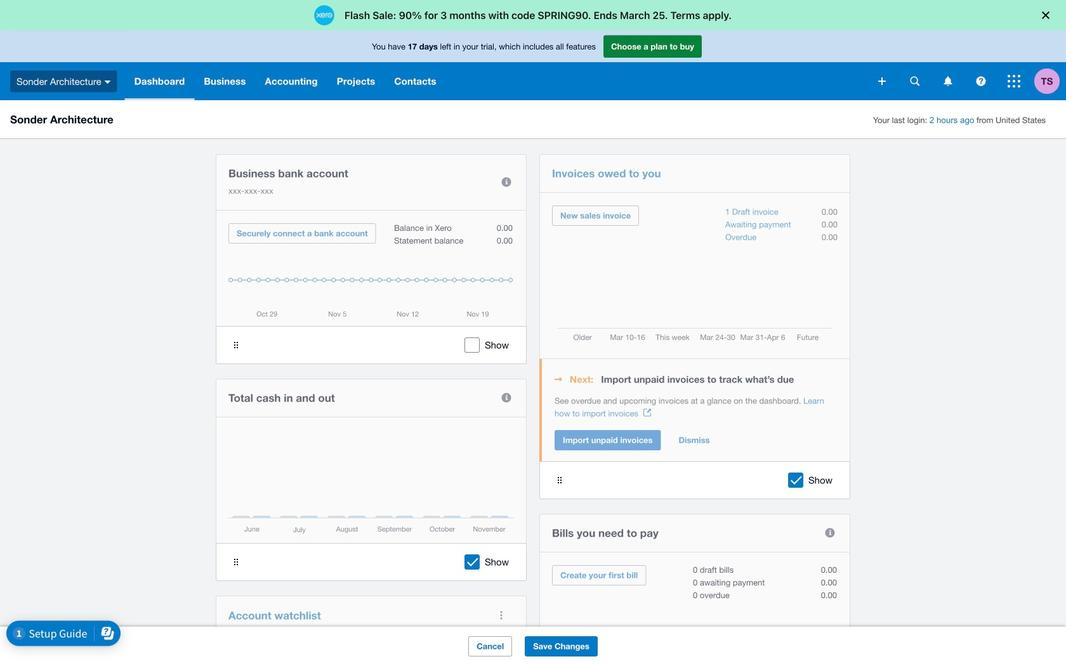 Task type: describe. For each thing, give the bounding box(es) containing it.
opens in a new tab image
[[644, 409, 651, 417]]

0 horizontal spatial svg image
[[105, 80, 111, 84]]

0 horizontal spatial svg image
[[879, 77, 886, 85]]

panel body document
[[555, 395, 838, 420]]

1 horizontal spatial svg image
[[911, 76, 920, 86]]



Task type: locate. For each thing, give the bounding box(es) containing it.
svg image
[[1008, 75, 1021, 88], [977, 76, 986, 86], [105, 80, 111, 84]]

2 horizontal spatial svg image
[[944, 76, 952, 86]]

2 horizontal spatial svg image
[[1008, 75, 1021, 88]]

svg image
[[911, 76, 920, 86], [944, 76, 952, 86], [879, 77, 886, 85]]

dialog
[[0, 0, 1066, 30]]

banner
[[0, 30, 1066, 100]]

1 horizontal spatial svg image
[[977, 76, 986, 86]]



Task type: vqa. For each thing, say whether or not it's contained in the screenshot.
Pinehaven,
no



